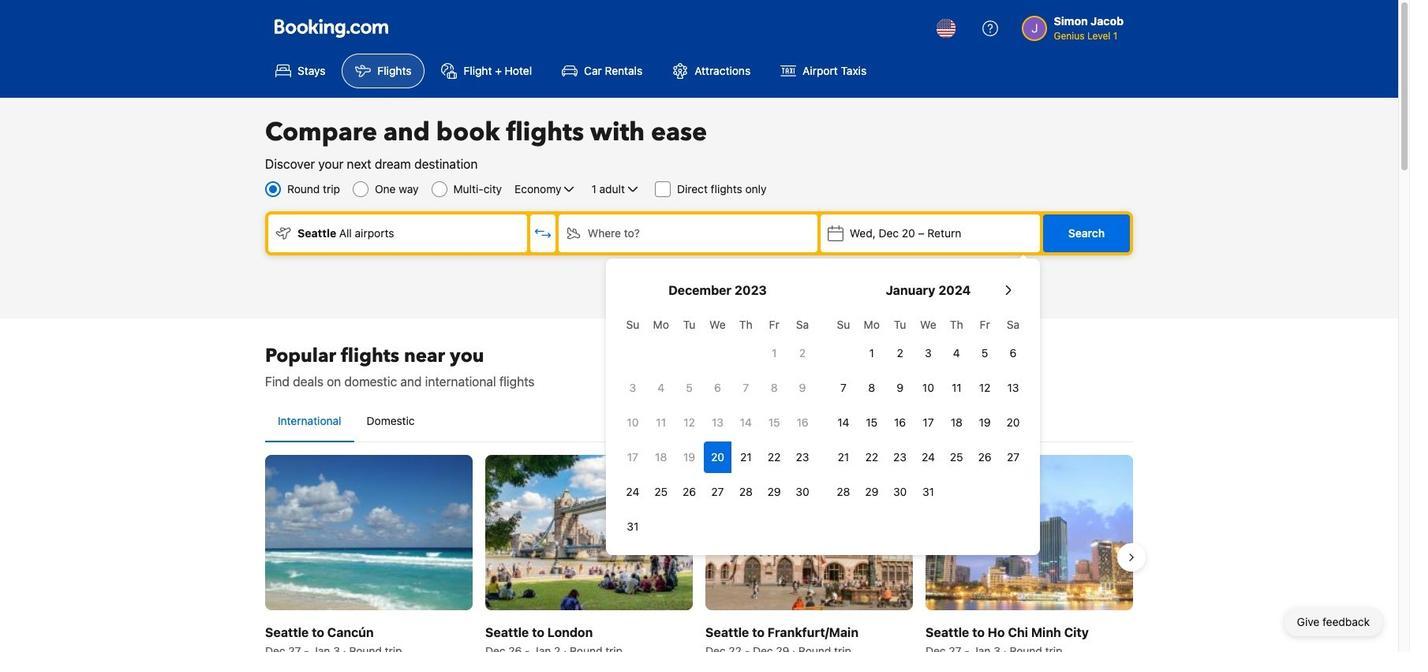 Task type: describe. For each thing, give the bounding box(es) containing it.
22 December 2023 checkbox
[[760, 442, 789, 474]]

30 December 2023 checkbox
[[789, 477, 817, 508]]

27 December 2023 checkbox
[[704, 477, 732, 508]]

27 January 2024 checkbox
[[999, 442, 1028, 474]]

28 December 2023 checkbox
[[732, 477, 760, 508]]

20 January 2024 checkbox
[[999, 407, 1028, 439]]

7 January 2024 checkbox
[[830, 373, 858, 404]]

7 December 2023 checkbox
[[732, 373, 760, 404]]

25 January 2024 checkbox
[[943, 442, 971, 474]]

13 January 2024 checkbox
[[999, 373, 1028, 404]]

24 December 2023 checkbox
[[619, 477, 647, 508]]

25 December 2023 checkbox
[[647, 477, 676, 508]]

29 January 2024 checkbox
[[858, 477, 886, 508]]

9 December 2023 checkbox
[[789, 373, 817, 404]]

23 January 2024 checkbox
[[886, 442, 915, 474]]

15 January 2024 checkbox
[[858, 407, 886, 439]]

4 January 2024 checkbox
[[943, 338, 971, 369]]

26 December 2023 checkbox
[[676, 477, 704, 508]]

10 December 2023 checkbox
[[619, 407, 647, 439]]

5 January 2024 checkbox
[[971, 338, 999, 369]]

2 grid from the left
[[830, 309, 1028, 508]]

24 January 2024 checkbox
[[915, 442, 943, 474]]

2 December 2023 checkbox
[[789, 338, 817, 369]]

14 December 2023 checkbox
[[732, 407, 760, 439]]

26 January 2024 checkbox
[[971, 442, 999, 474]]

22 January 2024 checkbox
[[858, 442, 886, 474]]

19 January 2024 checkbox
[[971, 407, 999, 439]]

15 December 2023 checkbox
[[760, 407, 789, 439]]

2 January 2024 checkbox
[[886, 338, 915, 369]]

6 January 2024 checkbox
[[999, 338, 1028, 369]]

9 January 2024 checkbox
[[886, 373, 915, 404]]

13 December 2023 checkbox
[[704, 407, 732, 439]]

12 December 2023 checkbox
[[676, 407, 704, 439]]

11 January 2024 checkbox
[[943, 373, 971, 404]]

seattle to london image
[[485, 456, 693, 611]]

1 December 2023 checkbox
[[760, 338, 789, 369]]

11 December 2023 checkbox
[[647, 407, 676, 439]]

20 December 2023 checkbox
[[704, 442, 732, 474]]

1 grid from the left
[[619, 309, 817, 543]]

seattle to cancún image
[[265, 456, 473, 611]]



Task type: locate. For each thing, give the bounding box(es) containing it.
8 December 2023 checkbox
[[760, 373, 789, 404]]

29 December 2023 checkbox
[[760, 477, 789, 508]]

17 December 2023 checkbox
[[619, 442, 647, 474]]

4 December 2023 checkbox
[[647, 373, 676, 404]]

10 January 2024 checkbox
[[915, 373, 943, 404]]

1 January 2024 checkbox
[[858, 338, 886, 369]]

0 horizontal spatial grid
[[619, 309, 817, 543]]

grid
[[619, 309, 817, 543], [830, 309, 1028, 508]]

16 January 2024 checkbox
[[886, 407, 915, 439]]

14 January 2024 checkbox
[[830, 407, 858, 439]]

3 December 2023 checkbox
[[619, 373, 647, 404]]

16 December 2023 checkbox
[[789, 407, 817, 439]]

28 January 2024 checkbox
[[830, 477, 858, 508]]

tab list
[[265, 401, 1134, 444]]

6 December 2023 checkbox
[[704, 373, 732, 404]]

18 January 2024 checkbox
[[943, 407, 971, 439]]

21 December 2023 checkbox
[[732, 442, 760, 474]]

seattle to frankfurt/main image
[[706, 456, 913, 611]]

seattle to ho chi minh city image
[[926, 456, 1134, 611]]

19 December 2023 checkbox
[[676, 442, 704, 474]]

30 January 2024 checkbox
[[886, 477, 915, 508]]

31 January 2024 checkbox
[[915, 477, 943, 508]]

17 January 2024 checkbox
[[915, 407, 943, 439]]

booking.com logo image
[[275, 19, 388, 37], [275, 19, 388, 37]]

1 horizontal spatial grid
[[830, 309, 1028, 508]]

5 December 2023 checkbox
[[676, 373, 704, 404]]

21 January 2024 checkbox
[[830, 442, 858, 474]]

3 January 2024 checkbox
[[915, 338, 943, 369]]

18 December 2023 checkbox
[[647, 442, 676, 474]]

31 December 2023 checkbox
[[619, 512, 647, 543]]

12 January 2024 checkbox
[[971, 373, 999, 404]]

cell
[[704, 439, 732, 474]]

8 January 2024 checkbox
[[858, 373, 886, 404]]

region
[[253, 449, 1146, 653]]

23 December 2023 checkbox
[[789, 442, 817, 474]]



Task type: vqa. For each thing, say whether or not it's contained in the screenshot.
The Show More link
no



